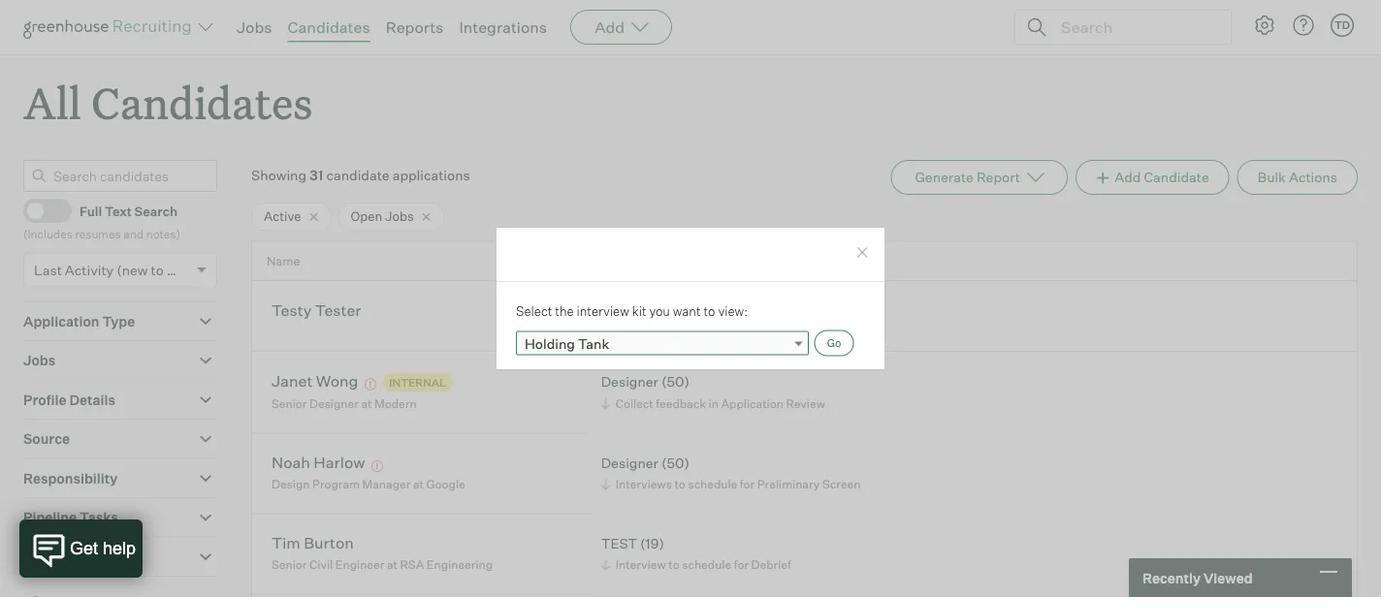 Task type: vqa. For each thing, say whether or not it's contained in the screenshot.
Wong
yes



Task type: locate. For each thing, give the bounding box(es) containing it.
0 horizontal spatial interview
[[616, 558, 666, 572]]

designer (50) collect feedback in application review
[[601, 373, 825, 411]]

0 vertical spatial (19)
[[640, 297, 664, 314]]

3 to-dos for technical interview link
[[598, 318, 792, 336]]

last activity (new to old) option
[[34, 262, 192, 279]]

interview inside test (19) interview to schedule for debrief
[[616, 558, 666, 572]]

0 horizontal spatial at
[[361, 397, 372, 411]]

to down interviews
[[669, 558, 680, 572]]

0 vertical spatial test
[[601, 297, 637, 314]]

2 vertical spatial at
[[387, 558, 398, 572]]

candidate
[[326, 167, 390, 184]]

schedule for (19)
[[682, 558, 731, 572]]

2 (50) from the top
[[662, 455, 690, 472]]

tank
[[578, 335, 609, 352]]

for for designer (50) interviews to schedule for preliminary screen
[[740, 477, 755, 492]]

0 vertical spatial schedule
[[688, 477, 737, 492]]

td
[[1335, 18, 1350, 32]]

to inside designer (50) interviews to schedule for preliminary screen
[[675, 477, 686, 492]]

at
[[361, 397, 372, 411], [413, 477, 424, 492], [387, 558, 398, 572]]

add inside the add candidate link
[[1115, 169, 1141, 186]]

checkmark image
[[32, 203, 47, 217]]

2 horizontal spatial at
[[413, 477, 424, 492]]

schedule inside designer (50) interviews to schedule for preliminary screen
[[688, 477, 737, 492]]

application right in in the right of the page
[[721, 396, 784, 411]]

for left debrief
[[734, 558, 749, 572]]

0 vertical spatial at
[[361, 397, 372, 411]]

activity
[[65, 262, 114, 279]]

2 vertical spatial designer
[[601, 455, 659, 472]]

1 vertical spatial (19)
[[640, 535, 664, 552]]

interview down view:
[[736, 320, 787, 334]]

janet wong link
[[272, 371, 358, 394]]

1 horizontal spatial add
[[1115, 169, 1141, 186]]

google
[[426, 477, 465, 492]]

responsibility
[[23, 470, 118, 487]]

1 vertical spatial interview
[[616, 558, 666, 572]]

view:
[[718, 303, 748, 318]]

(50) inside designer (50) interviews to schedule for preliminary screen
[[662, 455, 690, 472]]

name
[[267, 254, 300, 269]]

configure image
[[1253, 14, 1277, 37]]

civil
[[309, 558, 333, 572]]

to
[[151, 262, 164, 279], [704, 303, 715, 318], [675, 477, 686, 492], [669, 558, 680, 572]]

designer up interviews
[[601, 455, 659, 472]]

2 horizontal spatial jobs
[[385, 209, 414, 224]]

0 horizontal spatial jobs
[[23, 352, 56, 369]]

schedule left debrief
[[682, 558, 731, 572]]

at left google
[[413, 477, 424, 492]]

open jobs
[[351, 209, 414, 224]]

(19) up interview to schedule for debrief link
[[640, 535, 664, 552]]

designer
[[601, 373, 659, 390], [309, 397, 359, 411], [601, 455, 659, 472]]

1 test from the top
[[601, 297, 637, 314]]

wong
[[316, 371, 358, 391]]

2 test from the top
[[601, 535, 637, 552]]

(50) inside designer (50) collect feedback in application review
[[662, 373, 690, 390]]

testy tester link
[[272, 300, 361, 323]]

education
[[23, 549, 90, 566]]

0 vertical spatial for
[[664, 320, 679, 334]]

designer for harlow
[[601, 455, 659, 472]]

add candidate
[[1115, 169, 1209, 186]]

(includes
[[23, 227, 73, 241]]

janet wong has been in application review for more than 5 days image
[[362, 379, 379, 391]]

to for activity
[[151, 262, 164, 279]]

holding
[[525, 335, 575, 352]]

1 vertical spatial (50)
[[662, 455, 690, 472]]

at left rsa
[[387, 558, 398, 572]]

(19) up "dos"
[[640, 297, 664, 314]]

holding tank link
[[516, 331, 809, 355]]

td button
[[1327, 10, 1358, 41]]

0 vertical spatial jobs
[[237, 17, 272, 37]]

(19) for test (19) interview to schedule for debrief
[[640, 535, 664, 552]]

senior designer at modern
[[272, 397, 417, 411]]

1 horizontal spatial interview
[[736, 320, 787, 334]]

search
[[134, 203, 177, 219]]

interview
[[736, 320, 787, 334], [616, 558, 666, 572]]

application
[[23, 313, 99, 330], [721, 396, 784, 411]]

2 senior from the top
[[272, 558, 307, 572]]

add for add
[[595, 17, 625, 37]]

interviews
[[616, 477, 672, 492]]

designer up collect
[[601, 373, 659, 390]]

candidates
[[288, 17, 370, 37], [91, 74, 313, 131]]

to left old)
[[151, 262, 164, 279]]

test up 3
[[601, 297, 637, 314]]

1 (50) from the top
[[662, 373, 690, 390]]

1 vertical spatial senior
[[272, 558, 307, 572]]

1 horizontal spatial application
[[721, 396, 784, 411]]

resumes
[[75, 227, 121, 241]]

for inside test (19) 3 to-dos for technical interview
[[664, 320, 679, 334]]

add for add candidate
[[1115, 169, 1141, 186]]

(50) for harlow
[[662, 455, 690, 472]]

for left preliminary
[[740, 477, 755, 492]]

for inside test (19) interview to schedule for debrief
[[734, 558, 749, 572]]

Search text field
[[1056, 13, 1214, 41]]

0 horizontal spatial add
[[595, 17, 625, 37]]

(50) up interviews
[[662, 455, 690, 472]]

0 vertical spatial application
[[23, 313, 99, 330]]

0 vertical spatial interview
[[736, 320, 787, 334]]

for inside designer (50) interviews to schedule for preliminary screen
[[740, 477, 755, 492]]

interview to schedule for debrief link
[[598, 556, 796, 574]]

1 vertical spatial for
[[740, 477, 755, 492]]

senior down tim at the left bottom
[[272, 558, 307, 572]]

text
[[105, 203, 132, 219]]

test down interviews
[[601, 535, 637, 552]]

test for test (19) interview to schedule for debrief
[[601, 535, 637, 552]]

generate
[[915, 169, 974, 186]]

(19)
[[640, 297, 664, 314], [640, 535, 664, 552]]

actions
[[1289, 169, 1338, 186]]

jobs up the profile
[[23, 352, 56, 369]]

test inside test (19) 3 to-dos for technical interview
[[601, 297, 637, 314]]

to inside test (19) interview to schedule for debrief
[[669, 558, 680, 572]]

reports
[[386, 17, 444, 37]]

showing 31 candidate applications
[[251, 167, 470, 184]]

application down last at the left top
[[23, 313, 99, 330]]

at down janet wong has been in application review for more than 5 days icon
[[361, 397, 372, 411]]

review
[[786, 396, 825, 411]]

(50) for wong
[[662, 373, 690, 390]]

want
[[673, 303, 701, 318]]

burton
[[304, 534, 354, 553]]

all
[[23, 74, 81, 131]]

candidates down jobs link
[[91, 74, 313, 131]]

all candidates
[[23, 74, 313, 131]]

designer down wong
[[309, 397, 359, 411]]

0 vertical spatial (50)
[[662, 373, 690, 390]]

design
[[272, 477, 310, 492]]

1 vertical spatial test
[[601, 535, 637, 552]]

candidate reports are now available! apply filters and select "view in app" element
[[891, 160, 1068, 195]]

designer inside designer (50) collect feedback in application review
[[601, 373, 659, 390]]

(19) inside test (19) 3 to-dos for technical interview
[[640, 297, 664, 314]]

0 vertical spatial add
[[595, 17, 625, 37]]

collect feedback in application review link
[[598, 394, 830, 413]]

1 vertical spatial application
[[721, 396, 784, 411]]

designer inside designer (50) interviews to schedule for preliminary screen
[[601, 455, 659, 472]]

1 horizontal spatial at
[[387, 558, 398, 572]]

jobs left candidates link
[[237, 17, 272, 37]]

tim burton senior civil engineer at rsa engineering
[[272, 534, 493, 572]]

1 (19) from the top
[[640, 297, 664, 314]]

0 vertical spatial designer
[[601, 373, 659, 390]]

add inside 'add' 'popup button'
[[595, 17, 625, 37]]

generate report button
[[891, 160, 1068, 195]]

interview down interviews
[[616, 558, 666, 572]]

internal
[[389, 376, 446, 389]]

source
[[23, 431, 70, 448]]

1 vertical spatial add
[[1115, 169, 1141, 186]]

schedule inside test (19) interview to schedule for debrief
[[682, 558, 731, 572]]

rsa
[[400, 558, 424, 572]]

2 (19) from the top
[[640, 535, 664, 552]]

2 vertical spatial for
[[734, 558, 749, 572]]

for right "dos"
[[664, 320, 679, 334]]

kit
[[632, 303, 647, 318]]

31
[[309, 167, 323, 184]]

to right interviews
[[675, 477, 686, 492]]

1 vertical spatial at
[[413, 477, 424, 492]]

schedule right interviews
[[688, 477, 737, 492]]

1 horizontal spatial jobs
[[237, 17, 272, 37]]

profile
[[23, 392, 66, 409]]

feedback
[[656, 396, 706, 411]]

senior down janet
[[272, 397, 307, 411]]

test
[[601, 297, 637, 314], [601, 535, 637, 552]]

old)
[[167, 262, 192, 279]]

noah
[[272, 453, 310, 473]]

jobs right open
[[385, 209, 414, 224]]

0 vertical spatial senior
[[272, 397, 307, 411]]

to up technical
[[704, 303, 715, 318]]

bulk actions
[[1258, 169, 1338, 186]]

in
[[709, 396, 719, 411]]

1 vertical spatial designer
[[309, 397, 359, 411]]

for
[[664, 320, 679, 334], [740, 477, 755, 492], [734, 558, 749, 572]]

schedule for (50)
[[688, 477, 737, 492]]

(50) up feedback
[[662, 373, 690, 390]]

1 vertical spatial schedule
[[682, 558, 731, 572]]

test inside test (19) interview to schedule for debrief
[[601, 535, 637, 552]]

(19) inside test (19) interview to schedule for debrief
[[640, 535, 664, 552]]

2 vertical spatial jobs
[[23, 352, 56, 369]]

application inside designer (50) collect feedback in application review
[[721, 396, 784, 411]]

for for test (19) 3 to-dos for technical interview
[[664, 320, 679, 334]]

dos
[[642, 320, 662, 334]]

notes)
[[146, 227, 180, 241]]

candidates right jobs link
[[288, 17, 370, 37]]

reports link
[[386, 17, 444, 37]]

a follow-up was set for sep 22, 2023 for noah harlow image
[[369, 461, 386, 473]]

designer for wong
[[601, 373, 659, 390]]

3
[[616, 320, 623, 334]]

test for test (19) 3 to-dos for technical interview
[[601, 297, 637, 314]]

jobs
[[237, 17, 272, 37], [385, 209, 414, 224], [23, 352, 56, 369]]

technical
[[681, 320, 734, 334]]



Task type: describe. For each thing, give the bounding box(es) containing it.
harlow
[[314, 453, 365, 473]]

details
[[69, 392, 115, 409]]

test (19) interview to schedule for debrief
[[601, 535, 791, 572]]

for for test (19) interview to schedule for debrief
[[734, 558, 749, 572]]

test (19) 3 to-dos for technical interview
[[601, 297, 787, 334]]

select the interview kit you want to view:
[[516, 303, 748, 318]]

1 vertical spatial jobs
[[385, 209, 414, 224]]

viewed
[[1204, 570, 1253, 587]]

integrations link
[[459, 17, 547, 37]]

showing
[[251, 167, 307, 184]]

application type
[[23, 313, 135, 330]]

noah harlow
[[272, 453, 365, 473]]

design program manager at google
[[272, 477, 465, 492]]

go link
[[815, 330, 854, 356]]

to-
[[625, 320, 642, 334]]

add button
[[571, 10, 672, 45]]

holding tank
[[525, 335, 609, 352]]

1 vertical spatial candidates
[[91, 74, 313, 131]]

debrief
[[751, 558, 791, 572]]

tim burton link
[[272, 534, 354, 556]]

active
[[264, 209, 301, 224]]

close image
[[855, 245, 870, 261]]

preliminary
[[757, 477, 820, 492]]

interviews to schedule for preliminary screen link
[[598, 475, 866, 494]]

0 horizontal spatial application
[[23, 313, 99, 330]]

Search candidates field
[[23, 160, 217, 192]]

you
[[649, 303, 670, 318]]

holding tank dialog
[[496, 227, 886, 370]]

to inside 'holding tank' dialog
[[704, 303, 715, 318]]

(19) for test (19) 3 to-dos for technical interview
[[640, 297, 664, 314]]

bulk
[[1258, 169, 1286, 186]]

recently viewed
[[1143, 570, 1253, 587]]

and
[[123, 227, 144, 241]]

(new
[[117, 262, 148, 279]]

testy
[[272, 300, 312, 320]]

tester
[[315, 300, 361, 320]]

the
[[555, 303, 574, 318]]

at inside tim burton senior civil engineer at rsa engineering
[[387, 558, 398, 572]]

pipeline
[[23, 509, 77, 526]]

0 vertical spatial candidates
[[288, 17, 370, 37]]

modern
[[375, 397, 417, 411]]

bulk actions link
[[1238, 160, 1358, 195]]

interview inside test (19) 3 to-dos for technical interview
[[736, 320, 787, 334]]

recently
[[1143, 570, 1201, 587]]

to for (50)
[[675, 477, 686, 492]]

td button
[[1331, 14, 1354, 37]]

integrations
[[459, 17, 547, 37]]

designer (50) interviews to schedule for preliminary screen
[[601, 455, 861, 492]]

type
[[102, 313, 135, 330]]

engineer
[[335, 558, 384, 572]]

generate report
[[915, 169, 1020, 186]]

testy tester
[[272, 300, 361, 320]]

program
[[312, 477, 360, 492]]

screen
[[823, 477, 861, 492]]

collect
[[616, 396, 654, 411]]

engineering
[[427, 558, 493, 572]]

full
[[80, 203, 102, 219]]

candidate
[[1144, 169, 1209, 186]]

senior inside tim burton senior civil engineer at rsa engineering
[[272, 558, 307, 572]]

select
[[516, 303, 552, 318]]

tim
[[272, 534, 301, 553]]

noah harlow link
[[272, 453, 365, 475]]

open
[[351, 209, 382, 224]]

to for (19)
[[669, 558, 680, 572]]

last
[[34, 262, 62, 279]]

manager
[[362, 477, 411, 492]]

add candidate link
[[1076, 160, 1230, 195]]

interview
[[577, 303, 629, 318]]

1 senior from the top
[[272, 397, 307, 411]]

go
[[827, 336, 841, 349]]

candidates link
[[288, 17, 370, 37]]

tasks
[[80, 509, 118, 526]]

full text search (includes resumes and notes)
[[23, 203, 180, 241]]

pipeline tasks
[[23, 509, 118, 526]]

profile details
[[23, 392, 115, 409]]

greenhouse recruiting image
[[23, 16, 198, 39]]



